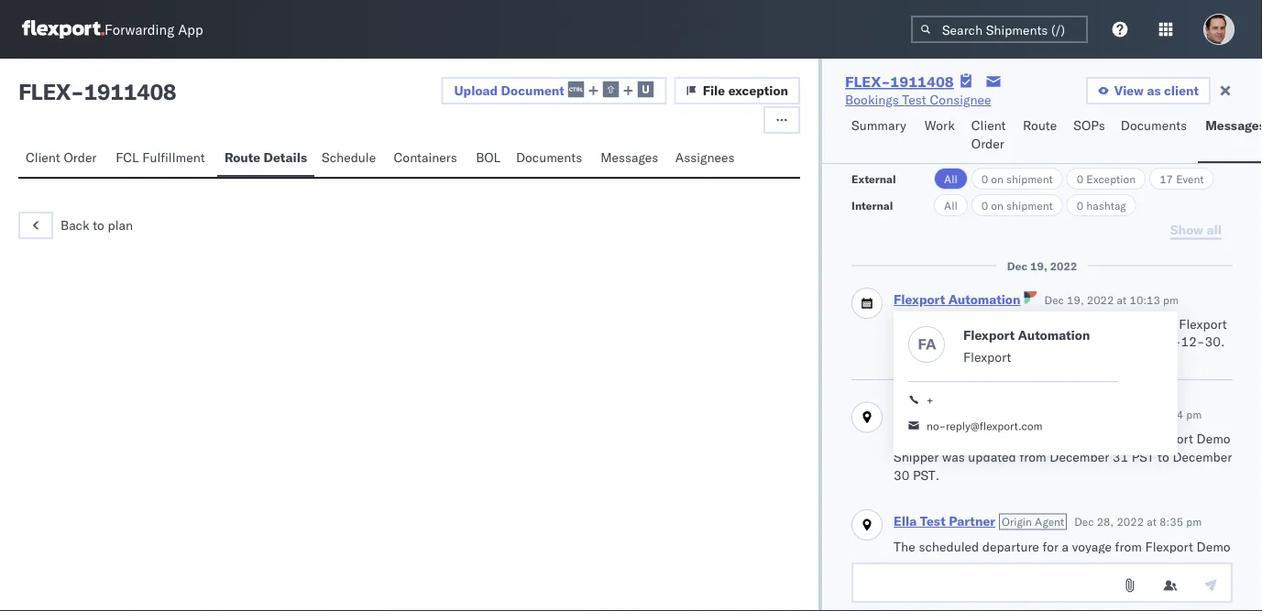 Task type: describe. For each thing, give the bounding box(es) containing it.
flexport inside the scheduled departure for a voyage from flexport demo shipper was updated from december 31 pst to december 30 pst.
[[1145, 431, 1193, 447]]

updated for the scheduled departure for a voyage from flexport demo shipper was updated from december 31 pst to december 30 pst.
[[968, 449, 1016, 465]]

dec 19, 2022
[[1007, 259, 1078, 273]]

10:13
[[1130, 293, 1161, 307]]

containers
[[394, 149, 457, 165]]

all button for internal
[[934, 194, 968, 216]]

2022 down the cargo ready date (crd) for container(s)  at flexport demo shipper has changed from empty to 2022-12-30. at the bottom right of page
[[1050, 373, 1078, 387]]

forwarding app
[[105, 21, 203, 38]]

app
[[178, 21, 203, 38]]

partner for ella test partner
[[949, 406, 996, 422]]

document
[[501, 82, 564, 98]]

19, for dec 19, 2022 at 10:13 pm
[[1067, 293, 1084, 307]]

shipment for 0 hashtag
[[1007, 198, 1053, 212]]

shipment for 0 exception
[[1007, 172, 1053, 186]]

0 horizontal spatial documents
[[516, 149, 582, 165]]

f a
[[918, 335, 937, 353]]

0 horizontal spatial documents button
[[509, 141, 593, 177]]

pst.
[[913, 467, 940, 483]]

bol
[[476, 149, 501, 165]]

test for ella test partner origin agent
[[920, 513, 946, 529]]

0 horizontal spatial client order button
[[18, 141, 108, 177]]

flexport automation flexport
[[964, 327, 1090, 365]]

file
[[703, 83, 725, 99]]

-
[[71, 78, 84, 105]]

forwarding
[[105, 21, 174, 38]]

assignees
[[676, 149, 735, 165]]

2022 for 31
[[1117, 408, 1144, 421]]

f
[[918, 335, 926, 353]]

internal
[[852, 198, 893, 212]]

2022 for 30
[[1117, 515, 1144, 529]]

pst for 30
[[1132, 557, 1155, 573]]

work
[[925, 117, 955, 133]]

8:35
[[1160, 515, 1184, 529]]

test for ella test partner
[[920, 406, 946, 422]]

demo for the scheduled departure for a voyage from flexport demo shipper was updated from december 31 pst to december 30 pst.
[[1197, 431, 1231, 447]]

to left plan
[[93, 217, 104, 233]]

17
[[1160, 172, 1173, 186]]

sops button
[[1066, 109, 1114, 163]]

dec up date
[[1007, 259, 1028, 273]]

(crd)
[[1019, 316, 1061, 332]]

from down the origin
[[1020, 557, 1047, 573]]

from inside the cargo ready date (crd) for container(s)  at flexport demo shipper has changed from empty to 2022-12-30.
[[1057, 334, 1084, 350]]

19, for dec 19, 2022
[[1031, 259, 1048, 273]]

flex - 1911408
[[18, 78, 176, 105]]

shipper inside the cargo ready date (crd) for container(s)  at flexport demo shipper has changed from empty to 2022-12-30.
[[931, 334, 976, 350]]

container(s)
[[1084, 316, 1161, 332]]

details
[[264, 149, 307, 165]]

upload document button
[[441, 77, 667, 105]]

dec 28, 2022 at 8:35 pm
[[1075, 515, 1202, 529]]

event
[[1176, 172, 1204, 186]]

file exception
[[703, 83, 788, 99]]

containers button
[[386, 141, 469, 177]]

reply@flexport.com
[[946, 419, 1043, 433]]

from down reply@flexport.com
[[1020, 449, 1047, 465]]

changed
[[1004, 334, 1054, 350]]

bol button
[[469, 141, 509, 177]]

automation for flexport automation flexport
[[1018, 327, 1090, 343]]

+
[[927, 394, 934, 407]]

forwarding app link
[[22, 20, 203, 38]]

back
[[61, 217, 89, 233]]

to inside the scheduled departure for a voyage from flexport demo shipper was updated from december 31 pst to december 30 pst.
[[1158, 449, 1170, 465]]

flexport. image
[[22, 20, 105, 38]]

work button
[[918, 109, 964, 163]]

dec 28, 2022 at 8:34 pm
[[1075, 408, 1202, 421]]

date
[[990, 316, 1015, 332]]

all button for external
[[934, 168, 968, 190]]

consignee
[[930, 92, 992, 108]]

0 exception
[[1077, 172, 1136, 186]]

28, for 30
[[1097, 515, 1114, 529]]

30.
[[1205, 334, 1225, 350]]

1 horizontal spatial client order button
[[964, 109, 1016, 163]]

demo for the scheduled departure for a voyage from flexport demo shipper was updated from december 30 pst to empty.
[[1197, 539, 1231, 555]]

ready
[[954, 316, 986, 332]]

hashtag
[[1087, 198, 1126, 212]]

bookings test consignee
[[845, 92, 992, 108]]

ella for ella test partner origin agent
[[894, 513, 917, 529]]

upload document
[[454, 82, 564, 98]]

30 inside the scheduled departure for a voyage from flexport demo shipper was updated from december 30 pst to empty.
[[1113, 557, 1129, 573]]

plan
[[108, 217, 133, 233]]

12-
[[1181, 334, 1205, 350]]

8:34
[[1160, 408, 1184, 421]]

exception
[[1087, 172, 1136, 186]]

empty
[[1087, 334, 1123, 350]]

31
[[1113, 449, 1129, 465]]

fulfillment
[[142, 149, 205, 165]]

has
[[980, 334, 1001, 350]]

at for 31
[[1147, 408, 1157, 421]]

Search Shipments (/) text field
[[911, 16, 1088, 43]]

1 horizontal spatial documents
[[1121, 117, 1187, 133]]

departure for 31
[[983, 431, 1039, 447]]

summary
[[852, 117, 906, 133]]

external
[[852, 172, 896, 186]]

0 horizontal spatial messages button
[[593, 141, 668, 177]]

flex-1911408 link
[[845, 72, 954, 91]]

flexport inside the cargo ready date (crd) for container(s)  at flexport demo shipper has changed from empty to 2022-12-30.
[[1179, 316, 1227, 332]]

no-reply@flexport.com
[[927, 419, 1043, 433]]

agent
[[1035, 515, 1064, 529]]

bookings
[[845, 92, 899, 108]]

1 horizontal spatial documents button
[[1114, 109, 1198, 163]]

fcl fulfillment
[[116, 149, 205, 165]]

view as client button
[[1086, 77, 1211, 105]]

pm for december
[[1187, 408, 1202, 421]]

view as client
[[1115, 83, 1199, 99]]

a for 31
[[1062, 431, 1069, 447]]

dec 28, 2022
[[1007, 373, 1078, 387]]

route details button
[[217, 141, 314, 177]]

schedule button
[[314, 141, 386, 177]]

origin
[[1002, 515, 1032, 529]]

1 horizontal spatial messages
[[1206, 117, 1262, 133]]

scheduled for the scheduled departure for a voyage from flexport demo shipper was updated from december 30 pst to empty.
[[919, 539, 979, 555]]

1 horizontal spatial 1911408
[[890, 72, 954, 91]]

assignees button
[[668, 141, 745, 177]]

test for bookings test consignee
[[902, 92, 927, 108]]

1 horizontal spatial messages button
[[1198, 109, 1262, 163]]

ella test partner button for the scheduled departure for a voyage from flexport demo shipper was updated from december 30 pst to empty.
[[894, 513, 996, 529]]

flex-
[[845, 72, 890, 91]]

route for route
[[1023, 117, 1057, 133]]



Task type: vqa. For each thing, say whether or not it's contained in the screenshot.
the right Documents button's documents
yes



Task type: locate. For each thing, give the bounding box(es) containing it.
for for 30
[[1043, 539, 1059, 555]]

pm right 8:35
[[1187, 515, 1202, 529]]

december down 8:34
[[1173, 449, 1232, 465]]

documents
[[1121, 117, 1187, 133], [516, 149, 582, 165]]

shipper inside the scheduled departure for a voyage from flexport demo shipper was updated from december 30 pst to empty.
[[894, 557, 939, 573]]

flexport
[[894, 292, 945, 308], [1179, 316, 1227, 332], [964, 327, 1015, 343], [964, 349, 1011, 365], [1145, 431, 1193, 447], [1145, 539, 1193, 555]]

dec for empty
[[1045, 293, 1064, 307]]

demo down cargo
[[894, 334, 928, 350]]

the for the scheduled departure for a voyage from flexport demo shipper was updated from december 30 pst to empty.
[[894, 539, 916, 555]]

to inside the cargo ready date (crd) for container(s)  at flexport demo shipper has changed from empty to 2022-12-30.
[[1126, 334, 1138, 350]]

1 horizontal spatial client order
[[972, 117, 1006, 152]]

scheduled inside the scheduled departure for a voyage from flexport demo shipper was updated from december 31 pst to december 30 pst.
[[919, 431, 979, 447]]

2 vertical spatial the
[[894, 539, 916, 555]]

2 on from the top
[[991, 198, 1004, 212]]

test up pst. at right bottom
[[920, 406, 946, 422]]

client order for rightmost client order button
[[972, 117, 1006, 152]]

0 vertical spatial updated
[[968, 449, 1016, 465]]

order left fcl at top
[[64, 149, 97, 165]]

1 vertical spatial on
[[991, 198, 1004, 212]]

1 vertical spatial 28,
[[1097, 408, 1114, 421]]

all button
[[934, 168, 968, 190], [934, 194, 968, 216]]

0 vertical spatial pst
[[1132, 449, 1155, 465]]

1 all button from the top
[[934, 168, 968, 190]]

1 scheduled from the top
[[919, 431, 979, 447]]

0 vertical spatial messages
[[1206, 117, 1262, 133]]

pm right 10:13
[[1163, 293, 1179, 307]]

automation up ready at right bottom
[[949, 292, 1021, 308]]

updated inside the scheduled departure for a voyage from flexport demo shipper was updated from december 31 pst to december 30 pst.
[[968, 449, 1016, 465]]

2 vertical spatial pm
[[1187, 515, 1202, 529]]

a
[[926, 335, 937, 353]]

empty.
[[1173, 557, 1213, 573]]

shipment down route "button"
[[1007, 172, 1053, 186]]

ella test partner origin agent
[[894, 513, 1064, 529]]

pm for 12-
[[1163, 293, 1179, 307]]

flexport inside the scheduled departure for a voyage from flexport demo shipper was updated from december 30 pst to empty.
[[1145, 539, 1193, 555]]

from up 31
[[1115, 431, 1142, 447]]

0 vertical spatial all
[[944, 172, 958, 186]]

1 horizontal spatial route
[[1023, 117, 1057, 133]]

1 vertical spatial pst
[[1132, 557, 1155, 573]]

at for 30
[[1147, 515, 1157, 529]]

order right work button
[[972, 136, 1005, 152]]

2 shipment from the top
[[1007, 198, 1053, 212]]

0 vertical spatial scheduled
[[919, 431, 979, 447]]

1 updated from the top
[[968, 449, 1016, 465]]

bookings test consignee link
[[845, 91, 992, 109]]

updated for the scheduled departure for a voyage from flexport demo shipper was updated from december 30 pst to empty.
[[968, 557, 1016, 573]]

0 horizontal spatial 19,
[[1031, 259, 1048, 273]]

at left 10:13
[[1117, 293, 1127, 307]]

1 ella from the top
[[894, 406, 917, 422]]

client down consignee
[[972, 117, 1006, 133]]

0 vertical spatial 30
[[894, 467, 910, 483]]

client for left client order button
[[26, 149, 60, 165]]

for right (crd)
[[1065, 316, 1081, 332]]

client order button
[[964, 109, 1016, 163], [18, 141, 108, 177]]

a inside the scheduled departure for a voyage from flexport demo shipper was updated from december 30 pst to empty.
[[1062, 539, 1069, 555]]

0
[[982, 172, 988, 186], [1077, 172, 1084, 186], [982, 198, 988, 212], [1077, 198, 1084, 212]]

1 the from the top
[[894, 316, 916, 332]]

0 vertical spatial all button
[[934, 168, 968, 190]]

view
[[1115, 83, 1144, 99]]

the
[[894, 316, 916, 332], [894, 431, 916, 447], [894, 539, 916, 555]]

client down the flex on the top left
[[26, 149, 60, 165]]

1 vertical spatial a
[[1062, 539, 1069, 555]]

0 on shipment down route "button"
[[982, 172, 1053, 186]]

2022 up dec 19, 2022 at 10:13 pm at the right of the page
[[1050, 259, 1078, 273]]

1 vertical spatial the
[[894, 431, 916, 447]]

2 was from the top
[[942, 557, 965, 573]]

to down container(s)
[[1126, 334, 1138, 350]]

the inside the scheduled departure for a voyage from flexport demo shipper was updated from december 31 pst to december 30 pst.
[[894, 431, 916, 447]]

as
[[1147, 83, 1161, 99]]

1 vertical spatial all
[[944, 198, 958, 212]]

scheduled down ella test partner
[[919, 431, 979, 447]]

ella test partner button
[[894, 406, 996, 422], [894, 513, 996, 529]]

client order button down consignee
[[964, 109, 1016, 163]]

0 vertical spatial shipment
[[1007, 172, 1053, 186]]

flexport automation button
[[894, 292, 1021, 308]]

shipper for the scheduled departure for a voyage from flexport demo shipper was updated from december 30 pst to empty.
[[894, 557, 939, 573]]

1911408 down forwarding
[[84, 78, 176, 105]]

partner for ella test partner origin agent
[[949, 513, 996, 529]]

2 ella test partner button from the top
[[894, 513, 996, 529]]

messages button left assignees
[[593, 141, 668, 177]]

sops
[[1074, 117, 1105, 133]]

2 0 on shipment from the top
[[982, 198, 1053, 212]]

demo inside the scheduled departure for a voyage from flexport demo shipper was updated from december 30 pst to empty.
[[1197, 539, 1231, 555]]

0 vertical spatial the
[[894, 316, 916, 332]]

scheduled for the scheduled departure for a voyage from flexport demo shipper was updated from december 31 pst to december 30 pst.
[[919, 431, 979, 447]]

0 vertical spatial a
[[1062, 431, 1069, 447]]

2 the from the top
[[894, 431, 916, 447]]

1 vertical spatial scheduled
[[919, 539, 979, 555]]

0 horizontal spatial client order
[[26, 149, 97, 165]]

client order left fcl at top
[[26, 149, 97, 165]]

on for 0 hashtag
[[991, 198, 1004, 212]]

ella test partner
[[894, 406, 996, 422]]

at left 8:34
[[1147, 408, 1157, 421]]

order
[[972, 136, 1005, 152], [64, 149, 97, 165]]

ella for ella test partner
[[894, 406, 917, 422]]

shipper down ready at right bottom
[[931, 334, 976, 350]]

route details
[[225, 149, 307, 165]]

shipper inside the scheduled departure for a voyage from flexport demo shipper was updated from december 31 pst to december 30 pst.
[[894, 449, 939, 465]]

30 down "dec 28, 2022 at 8:35 pm"
[[1113, 557, 1129, 573]]

was for the scheduled departure for a voyage from flexport demo shipper was updated from december 30 pst to empty.
[[942, 557, 965, 573]]

the inside the cargo ready date (crd) for container(s)  at flexport demo shipper has changed from empty to 2022-12-30.
[[894, 316, 916, 332]]

1 vertical spatial updated
[[968, 557, 1016, 573]]

0 vertical spatial route
[[1023, 117, 1057, 133]]

route left sops
[[1023, 117, 1057, 133]]

for inside the scheduled departure for a voyage from flexport demo shipper was updated from december 31 pst to december 30 pst.
[[1043, 431, 1059, 447]]

client order button left fcl at top
[[18, 141, 108, 177]]

updated down reply@flexport.com
[[968, 449, 1016, 465]]

0 vertical spatial was
[[942, 449, 965, 465]]

2 all button from the top
[[934, 194, 968, 216]]

documents right 'bol' 'button'
[[516, 149, 582, 165]]

2 vertical spatial test
[[920, 513, 946, 529]]

automation inside flexport automation flexport
[[1018, 327, 1090, 343]]

0 on shipment
[[982, 172, 1053, 186], [982, 198, 1053, 212]]

2 vertical spatial 28,
[[1097, 515, 1114, 529]]

the for the scheduled departure for a voyage from flexport demo shipper was updated from december 31 pst to december 30 pst.
[[894, 431, 916, 447]]

0 vertical spatial departure
[[983, 431, 1039, 447]]

2022 up container(s)
[[1087, 293, 1114, 307]]

2 vertical spatial demo
[[1197, 539, 1231, 555]]

documents down as
[[1121, 117, 1187, 133]]

exception
[[729, 83, 788, 99]]

departure down the origin
[[983, 539, 1039, 555]]

1 vertical spatial 30
[[1113, 557, 1129, 573]]

1 vertical spatial test
[[920, 406, 946, 422]]

1 vertical spatial departure
[[983, 539, 1039, 555]]

ella down pst. at right bottom
[[894, 513, 917, 529]]

19, up the cargo ready date (crd) for container(s)  at flexport demo shipper has changed from empty to 2022-12-30. at the bottom right of page
[[1067, 293, 1084, 307]]

demo up empty.
[[1197, 539, 1231, 555]]

3 the from the top
[[894, 539, 916, 555]]

automation for flexport automation
[[949, 292, 1021, 308]]

0 horizontal spatial messages
[[601, 149, 658, 165]]

1 horizontal spatial 30
[[1113, 557, 1129, 573]]

0 vertical spatial demo
[[894, 334, 928, 350]]

demo down dec 28, 2022 at 8:34 pm
[[1197, 431, 1231, 447]]

0 vertical spatial voyage
[[1072, 431, 1112, 447]]

from left empty
[[1057, 334, 1084, 350]]

order for rightmost client order button
[[972, 136, 1005, 152]]

shipper up pst. at right bottom
[[894, 449, 939, 465]]

to inside the scheduled departure for a voyage from flexport demo shipper was updated from december 30 pst to empty.
[[1158, 557, 1170, 573]]

1 vertical spatial voyage
[[1072, 539, 1112, 555]]

shipper for the scheduled departure for a voyage from flexport demo shipper was updated from december 31 pst to december 30 pst.
[[894, 449, 939, 465]]

pst inside the scheduled departure for a voyage from flexport demo shipper was updated from december 30 pst to empty.
[[1132, 557, 1155, 573]]

for inside the cargo ready date (crd) for container(s)  at flexport demo shipper has changed from empty to 2022-12-30.
[[1065, 316, 1081, 332]]

demo inside the scheduled departure for a voyage from flexport demo shipper was updated from december 31 pst to december 30 pst.
[[1197, 431, 1231, 447]]

28, up the scheduled departure for a voyage from flexport demo shipper was updated from december 30 pst to empty.
[[1097, 515, 1114, 529]]

1 vertical spatial client
[[26, 149, 60, 165]]

19,
[[1031, 259, 1048, 273], [1067, 293, 1084, 307]]

None text field
[[852, 563, 1233, 603]]

0 vertical spatial 19,
[[1031, 259, 1048, 273]]

1 vertical spatial shipment
[[1007, 198, 1053, 212]]

from down "dec 28, 2022 at 8:35 pm"
[[1115, 539, 1142, 555]]

for inside the scheduled departure for a voyage from flexport demo shipper was updated from december 30 pst to empty.
[[1043, 539, 1059, 555]]

0 vertical spatial for
[[1065, 316, 1081, 332]]

1 vertical spatial ella
[[894, 513, 917, 529]]

2022 left 8:34
[[1117, 408, 1144, 421]]

30 left pst. at right bottom
[[894, 467, 910, 483]]

2 vertical spatial for
[[1043, 539, 1059, 555]]

scheduled
[[919, 431, 979, 447], [919, 539, 979, 555]]

0 on shipment for 0 hashtag
[[982, 198, 1053, 212]]

1 partner from the top
[[949, 406, 996, 422]]

december left 31
[[1050, 449, 1109, 465]]

at for empty
[[1117, 293, 1127, 307]]

0 hashtag
[[1077, 198, 1126, 212]]

ella test partner button for the scheduled departure for a voyage from flexport demo shipper was updated from december 31 pst to december 30 pst.
[[894, 406, 996, 422]]

client order
[[972, 117, 1006, 152], [26, 149, 97, 165]]

partner right 'no-'
[[949, 406, 996, 422]]

pm for empty.
[[1187, 515, 1202, 529]]

summary button
[[844, 109, 918, 163]]

1 vertical spatial route
[[225, 149, 260, 165]]

0 vertical spatial documents
[[1121, 117, 1187, 133]]

fcl
[[116, 149, 139, 165]]

2 scheduled from the top
[[919, 539, 979, 555]]

1 vertical spatial pm
[[1187, 408, 1202, 421]]

0 horizontal spatial 1911408
[[84, 78, 176, 105]]

2022-
[[1141, 334, 1181, 350]]

1 vertical spatial all button
[[934, 194, 968, 216]]

departure for 30
[[983, 539, 1039, 555]]

voyage down "dec 28, 2022 at 8:35 pm"
[[1072, 539, 1112, 555]]

fcl fulfillment button
[[108, 141, 217, 177]]

1 departure from the top
[[983, 431, 1039, 447]]

1 vertical spatial partner
[[949, 513, 996, 529]]

the down pst. at right bottom
[[894, 539, 916, 555]]

1 vertical spatial shipper
[[894, 449, 939, 465]]

0 horizontal spatial route
[[225, 149, 260, 165]]

pst
[[1132, 449, 1155, 465], [1132, 557, 1155, 573]]

0 vertical spatial ella
[[894, 406, 917, 422]]

documents button
[[1114, 109, 1198, 163], [509, 141, 593, 177]]

2 partner from the top
[[949, 513, 996, 529]]

19, up (crd)
[[1031, 259, 1048, 273]]

scheduled down ella test partner origin agent
[[919, 539, 979, 555]]

voyage inside the scheduled departure for a voyage from flexport demo shipper was updated from december 30 pst to empty.
[[1072, 539, 1112, 555]]

was down 'no-'
[[942, 449, 965, 465]]

updated inside the scheduled departure for a voyage from flexport demo shipper was updated from december 30 pst to empty.
[[968, 557, 1016, 573]]

0 vertical spatial 0 on shipment
[[982, 172, 1053, 186]]

back to plan
[[61, 217, 133, 233]]

was for the scheduled departure for a voyage from flexport demo shipper was updated from december 31 pst to december 30 pst.
[[942, 449, 965, 465]]

at
[[1117, 293, 1127, 307], [1164, 316, 1176, 332], [1147, 408, 1157, 421], [1147, 515, 1157, 529]]

at left 8:35
[[1147, 515, 1157, 529]]

cargo
[[919, 316, 951, 332]]

0 vertical spatial partner
[[949, 406, 996, 422]]

1 was from the top
[[942, 449, 965, 465]]

demo inside the cargo ready date (crd) for container(s)  at flexport demo shipper has changed from empty to 2022-12-30.
[[894, 334, 928, 350]]

december inside the scheduled departure for a voyage from flexport demo shipper was updated from december 30 pst to empty.
[[1050, 557, 1109, 573]]

departure
[[983, 431, 1039, 447], [983, 539, 1039, 555]]

1911408 up bookings test consignee
[[890, 72, 954, 91]]

route inside button
[[225, 149, 260, 165]]

a down the agent
[[1062, 539, 1069, 555]]

1 ella test partner button from the top
[[894, 406, 996, 422]]

1 vertical spatial messages
[[601, 149, 658, 165]]

28, down flexport automation flexport
[[1031, 373, 1048, 387]]

0 horizontal spatial 30
[[894, 467, 910, 483]]

shipment
[[1007, 172, 1053, 186], [1007, 198, 1053, 212]]

1 vertical spatial demo
[[1197, 431, 1231, 447]]

partner left the origin
[[949, 513, 996, 529]]

all
[[944, 172, 958, 186], [944, 198, 958, 212]]

december down the agent
[[1050, 557, 1109, 573]]

route inside route "button"
[[1023, 117, 1057, 133]]

1 vertical spatial 19,
[[1067, 293, 1084, 307]]

a
[[1062, 431, 1069, 447], [1062, 539, 1069, 555]]

for for 31
[[1043, 431, 1059, 447]]

voyage for 30
[[1072, 539, 1112, 555]]

30
[[894, 467, 910, 483], [1113, 557, 1129, 573]]

2 all from the top
[[944, 198, 958, 212]]

0 vertical spatial 28,
[[1031, 373, 1048, 387]]

all for internal
[[944, 198, 958, 212]]

test down flex-1911408
[[902, 92, 927, 108]]

1 on from the top
[[991, 172, 1004, 186]]

voyage inside the scheduled departure for a voyage from flexport demo shipper was updated from december 31 pst to december 30 pst.
[[1072, 431, 1112, 447]]

the inside the scheduled departure for a voyage from flexport demo shipper was updated from december 30 pst to empty.
[[894, 539, 916, 555]]

0 horizontal spatial client
[[26, 149, 60, 165]]

dec up (crd)
[[1045, 293, 1064, 307]]

departure inside the scheduled departure for a voyage from flexport demo shipper was updated from december 31 pst to december 30 pst.
[[983, 431, 1039, 447]]

pst right 31
[[1132, 449, 1155, 465]]

0 vertical spatial automation
[[949, 292, 1021, 308]]

28, up 31
[[1097, 408, 1114, 421]]

ella left +
[[894, 406, 917, 422]]

ella
[[894, 406, 917, 422], [894, 513, 917, 529]]

shipment up 'dec 19, 2022'
[[1007, 198, 1053, 212]]

2022 for empty
[[1087, 293, 1114, 307]]

the for the cargo ready date (crd) for container(s)  at flexport demo shipper has changed from empty to 2022-12-30.
[[894, 316, 916, 332]]

1 shipment from the top
[[1007, 172, 1053, 186]]

the scheduled departure for a voyage from flexport demo shipper was updated from december 30 pst to empty.
[[894, 539, 1231, 573]]

flexport automation
[[894, 292, 1021, 308]]

for down dec 28, 2022
[[1043, 431, 1059, 447]]

dec up the scheduled departure for a voyage from flexport demo shipper was updated from december 31 pst to december 30 pst.
[[1075, 408, 1094, 421]]

0 vertical spatial client
[[972, 117, 1006, 133]]

2 voyage from the top
[[1072, 539, 1112, 555]]

dec for 31
[[1075, 408, 1094, 421]]

route for route details
[[225, 149, 260, 165]]

2 vertical spatial shipper
[[894, 557, 939, 573]]

departure down dec 28, 2022
[[983, 431, 1039, 447]]

a for 30
[[1062, 539, 1069, 555]]

test down pst. at right bottom
[[920, 513, 946, 529]]

1 voyage from the top
[[1072, 431, 1112, 447]]

1 pst from the top
[[1132, 449, 1155, 465]]

a down dec 28, 2022
[[1062, 431, 1069, 447]]

december for 30
[[1050, 557, 1109, 573]]

route left details
[[225, 149, 260, 165]]

28, for 31
[[1097, 408, 1114, 421]]

on
[[991, 172, 1004, 186], [991, 198, 1004, 212]]

departure inside the scheduled departure for a voyage from flexport demo shipper was updated from december 30 pst to empty.
[[983, 539, 1039, 555]]

client order down consignee
[[972, 117, 1006, 152]]

the scheduled departure for a voyage from flexport demo shipper was updated from december 31 pst to december 30 pst.
[[894, 431, 1232, 483]]

shipper
[[931, 334, 976, 350], [894, 449, 939, 465], [894, 557, 939, 573]]

2 a from the top
[[1062, 539, 1069, 555]]

order for left client order button
[[64, 149, 97, 165]]

pst down "dec 28, 2022 at 8:35 pm"
[[1132, 557, 1155, 573]]

documents button right the bol
[[509, 141, 593, 177]]

all for external
[[944, 172, 958, 186]]

schedule
[[322, 149, 376, 165]]

documents button up '17'
[[1114, 109, 1198, 163]]

0 horizontal spatial order
[[64, 149, 97, 165]]

voyage down dec 28, 2022 at 8:34 pm
[[1072, 431, 1112, 447]]

1 vertical spatial for
[[1043, 431, 1059, 447]]

2 ella from the top
[[894, 513, 917, 529]]

1 0 on shipment from the top
[[982, 172, 1053, 186]]

scheduled inside the scheduled departure for a voyage from flexport demo shipper was updated from december 30 pst to empty.
[[919, 539, 979, 555]]

file exception button
[[674, 77, 800, 105], [674, 77, 800, 105]]

0 vertical spatial shipper
[[931, 334, 976, 350]]

was down ella test partner origin agent
[[942, 557, 965, 573]]

1 horizontal spatial client
[[972, 117, 1006, 133]]

2 pst from the top
[[1132, 557, 1155, 573]]

0 on shipment up 'dec 19, 2022'
[[982, 198, 1053, 212]]

2 departure from the top
[[983, 539, 1039, 555]]

december for 31
[[1050, 449, 1109, 465]]

dec for 30
[[1075, 515, 1094, 529]]

1 a from the top
[[1062, 431, 1069, 447]]

voyage for 31
[[1072, 431, 1112, 447]]

2022 left 8:35
[[1117, 515, 1144, 529]]

client
[[1164, 83, 1199, 99]]

a inside the scheduled departure for a voyage from flexport demo shipper was updated from december 31 pst to december 30 pst.
[[1062, 431, 1069, 447]]

route button
[[1016, 109, 1066, 163]]

0 vertical spatial on
[[991, 172, 1004, 186]]

0 vertical spatial ella test partner button
[[894, 406, 996, 422]]

dec down flexport automation flexport
[[1007, 373, 1028, 387]]

1 vertical spatial ella test partner button
[[894, 513, 996, 529]]

client order for left client order button
[[26, 149, 97, 165]]

pst for 31
[[1132, 449, 1155, 465]]

to right 31
[[1158, 449, 1170, 465]]

1 vertical spatial automation
[[1018, 327, 1090, 343]]

0 vertical spatial pm
[[1163, 293, 1179, 307]]

shipper down ella test partner origin agent
[[894, 557, 939, 573]]

updated
[[968, 449, 1016, 465], [968, 557, 1016, 573]]

for
[[1065, 316, 1081, 332], [1043, 431, 1059, 447], [1043, 539, 1059, 555]]

pst inside the scheduled departure for a voyage from flexport demo shipper was updated from december 31 pst to december 30 pst.
[[1132, 449, 1155, 465]]

0 vertical spatial test
[[902, 92, 927, 108]]

at up 2022-
[[1164, 316, 1176, 332]]

1 horizontal spatial order
[[972, 136, 1005, 152]]

1 all from the top
[[944, 172, 958, 186]]

was inside the scheduled departure for a voyage from flexport demo shipper was updated from december 31 pst to december 30 pst.
[[942, 449, 965, 465]]

28,
[[1031, 373, 1048, 387], [1097, 408, 1114, 421], [1097, 515, 1114, 529]]

updated down ella test partner origin agent
[[968, 557, 1016, 573]]

0 on shipment for 0 exception
[[982, 172, 1053, 186]]

for down the agent
[[1043, 539, 1059, 555]]

dec 19, 2022 at 10:13 pm
[[1045, 293, 1179, 307]]

upload
[[454, 82, 498, 98]]

the cargo ready date (crd) for container(s)  at flexport demo shipper has changed from empty to 2022-12-30.
[[894, 316, 1227, 350]]

17 event
[[1160, 172, 1204, 186]]

1 vertical spatial 0 on shipment
[[982, 198, 1053, 212]]

client for rightmost client order button
[[972, 117, 1006, 133]]

1 vertical spatial documents
[[516, 149, 582, 165]]

the left 'no-'
[[894, 431, 916, 447]]

no-
[[927, 419, 946, 433]]

on for 0 exception
[[991, 172, 1004, 186]]

1 horizontal spatial 19,
[[1067, 293, 1084, 307]]

pm right 8:34
[[1187, 408, 1202, 421]]

2 updated from the top
[[968, 557, 1016, 573]]

30 inside the scheduled departure for a voyage from flexport demo shipper was updated from december 31 pst to december 30 pst.
[[894, 467, 910, 483]]

flex-1911408
[[845, 72, 954, 91]]

1 vertical spatial was
[[942, 557, 965, 573]]

automation up dec 28, 2022
[[1018, 327, 1090, 343]]

at inside the cargo ready date (crd) for container(s)  at flexport demo shipper has changed from empty to 2022-12-30.
[[1164, 316, 1176, 332]]

messages button up event
[[1198, 109, 1262, 163]]

to
[[93, 217, 104, 233], [1126, 334, 1138, 350], [1158, 449, 1170, 465], [1158, 557, 1170, 573]]

the left cargo
[[894, 316, 916, 332]]

flex
[[18, 78, 71, 105]]

was inside the scheduled departure for a voyage from flexport demo shipper was updated from december 30 pst to empty.
[[942, 557, 965, 573]]

dec right the agent
[[1075, 515, 1094, 529]]

to left empty.
[[1158, 557, 1170, 573]]



